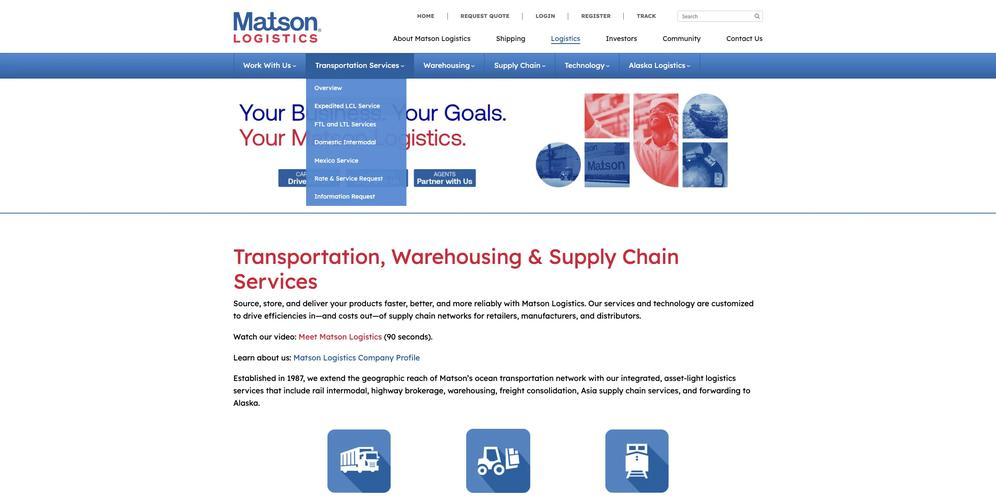 Task type: describe. For each thing, give the bounding box(es) containing it.
alaska logistics
[[629, 61, 686, 70]]

to inside 'source, store, and deliver your products faster, better, and more reliably with matson logistics. our services and technology are customized to drive efficiencies in—and costs out—of supply chain networks for retailers, manufacturers, and distributors.'
[[233, 311, 241, 321]]

request inside rate & service request link
[[359, 175, 383, 182]]

logistics down login at top right
[[551, 34, 581, 43]]

light
[[687, 374, 704, 383]]

rate & service request link
[[306, 170, 407, 188]]

mexico
[[315, 157, 335, 164]]

matson up learn about us: matson logistics company profile
[[320, 332, 347, 342]]

track
[[637, 12, 656, 19]]

0 horizontal spatial chain
[[521, 61, 541, 70]]

reliably
[[475, 299, 502, 309]]

meet
[[299, 332, 317, 342]]

1 vertical spatial services
[[352, 120, 376, 128]]

efficiencies
[[264, 311, 307, 321]]

highway
[[372, 386, 403, 396]]

distributors.
[[597, 311, 642, 321]]

domestic intermodal
[[315, 139, 376, 146]]

asset-
[[665, 374, 687, 383]]

information request
[[315, 193, 375, 201]]

rate & service request
[[315, 175, 383, 182]]

services, and
[[648, 386, 698, 396]]

request inside information request link
[[352, 193, 375, 201]]

established in 1987, we extend the geographic reach of matson's ocean transportation network with our integrated, asset-light logistics services that include rail intermodal, highway brokerage, warehousing, freight consolidation, asia supply chain services, and forwarding to alaska.
[[233, 374, 751, 408]]

service for lcl
[[358, 102, 380, 110]]

investors
[[606, 34, 638, 43]]

logistics.
[[552, 299, 587, 309]]

expedited lcl service
[[315, 102, 380, 110]]

chain inside transportation, warehousing & supply chain services
[[623, 244, 680, 269]]

transportation services link
[[316, 61, 405, 70]]

ftl and ltl services link
[[306, 115, 407, 133]]

login
[[536, 12, 556, 19]]

faster,
[[385, 299, 408, 309]]

work
[[243, 61, 262, 70]]

highway brokerage, intermodal rail, warehousing, forwarding image
[[239, 84, 758, 197]]

logistics down community link
[[655, 61, 686, 70]]

warehousing,
[[448, 386, 498, 396]]

transportation
[[316, 61, 368, 70]]

ocean
[[475, 374, 498, 383]]

work with us link
[[243, 61, 296, 70]]

us:
[[281, 353, 291, 363]]

and down our
[[581, 311, 595, 321]]

extend the
[[320, 374, 360, 383]]

chain inside 'source, store, and deliver your products faster, better, and more reliably with matson logistics. our services and technology are customized to drive efficiencies in—and costs out—of supply chain networks for retailers, manufacturers, and distributors.'
[[416, 311, 436, 321]]

are
[[697, 299, 710, 309]]

overview link
[[306, 79, 407, 97]]

contact
[[727, 34, 753, 43]]

community link
[[650, 32, 714, 49]]

rate
[[315, 175, 328, 182]]

request quote
[[461, 12, 510, 19]]

rail
[[313, 386, 324, 396]]

include
[[284, 386, 310, 396]]

shipping link
[[484, 32, 539, 49]]

transportation
[[500, 374, 554, 383]]

chain inside established in 1987, we extend the geographic reach of matson's ocean transportation network with our integrated, asset-light logistics services that include rail intermodal, highway brokerage, warehousing, freight consolidation, asia supply chain services, and forwarding to alaska.
[[626, 386, 646, 396]]

about matson logistics
[[393, 34, 471, 43]]

of
[[430, 374, 438, 383]]

alaska.
[[233, 398, 260, 408]]

matson's
[[440, 374, 473, 383]]

intermodal,
[[327, 386, 369, 396]]

domestic
[[315, 139, 342, 146]]

0 horizontal spatial us
[[282, 61, 291, 70]]

our
[[589, 299, 603, 309]]

watch
[[233, 332, 257, 342]]

services inside established in 1987, we extend the geographic reach of matson's ocean transportation network with our integrated, asset-light logistics services that include rail intermodal, highway brokerage, warehousing, freight consolidation, asia supply chain services, and forwarding to alaska.
[[233, 386, 264, 396]]

logistics down out—of
[[349, 332, 382, 342]]

logistics
[[706, 374, 736, 383]]

service for &
[[336, 175, 358, 182]]

technology
[[654, 299, 695, 309]]

Search search field
[[678, 11, 763, 22]]

ftl and ltl services
[[315, 120, 376, 128]]

intermodal
[[344, 139, 376, 146]]

store,
[[263, 299, 284, 309]]

your
[[330, 299, 347, 309]]

request inside request quote link
[[461, 12, 488, 19]]

deliver
[[303, 299, 328, 309]]

community
[[663, 34, 701, 43]]

with for network
[[589, 374, 605, 383]]

service inside "mexico service" link
[[337, 157, 359, 164]]

matson inside 'source, store, and deliver your products faster, better, and more reliably with matson logistics. our services and technology are customized to drive efficiencies in—and costs out—of supply chain networks for retailers, manufacturers, and distributors.'
[[522, 299, 550, 309]]

quote
[[490, 12, 510, 19]]

0 vertical spatial &
[[330, 175, 334, 182]]

register link
[[568, 12, 624, 19]]

technology link
[[565, 61, 610, 70]]

with
[[264, 61, 280, 70]]

0 vertical spatial services
[[370, 61, 399, 70]]

with for reliably
[[504, 299, 520, 309]]

matson inside top menu navigation
[[415, 34, 440, 43]]

supply chain
[[495, 61, 541, 70]]

home link
[[417, 12, 448, 19]]

costs
[[339, 311, 358, 321]]

& inside transportation, warehousing & supply chain services
[[528, 244, 543, 269]]

login link
[[523, 12, 568, 19]]

established
[[233, 374, 276, 383]]

geographic
[[362, 374, 405, 383]]

manufacturers,
[[522, 311, 579, 321]]

contact us
[[727, 34, 763, 43]]

transportation services
[[316, 61, 399, 70]]

supply inside 'source, store, and deliver your products faster, better, and more reliably with matson logistics. our services and technology are customized to drive efficiencies in—and costs out—of supply chain networks for retailers, manufacturers, and distributors.'
[[389, 311, 413, 321]]

learn
[[233, 353, 255, 363]]

reach
[[407, 374, 428, 383]]



Task type: locate. For each thing, give the bounding box(es) containing it.
chain down better,
[[416, 311, 436, 321]]

about
[[393, 34, 413, 43]]

1 horizontal spatial us
[[755, 34, 763, 43]]

service up rate & service request
[[337, 157, 359, 164]]

services down about
[[370, 61, 399, 70]]

home
[[417, 12, 435, 19]]

network
[[556, 374, 587, 383]]

1 vertical spatial supply
[[600, 386, 624, 396]]

watch our video: meet matson logistics (90 seconds).
[[233, 332, 433, 342]]

shipping
[[496, 34, 526, 43]]

freight
[[500, 386, 525, 396]]

overview
[[315, 84, 342, 92]]

services
[[605, 299, 635, 309], [233, 386, 264, 396]]

1 vertical spatial supply
[[549, 244, 617, 269]]

0 horizontal spatial to
[[233, 311, 241, 321]]

to right forwarding
[[743, 386, 751, 396]]

out—of
[[360, 311, 387, 321]]

1 vertical spatial with
[[589, 374, 605, 383]]

1 horizontal spatial chain
[[626, 386, 646, 396]]

services inside transportation, warehousing & supply chain services
[[233, 268, 318, 294]]

technology
[[565, 61, 605, 70]]

service right lcl
[[358, 102, 380, 110]]

supply
[[495, 61, 519, 70], [549, 244, 617, 269]]

supply chain link
[[495, 61, 546, 70]]

and up networks
[[437, 299, 451, 309]]

us inside top menu navigation
[[755, 34, 763, 43]]

us right contact
[[755, 34, 763, 43]]

track link
[[624, 12, 656, 19]]

1 vertical spatial chain
[[626, 386, 646, 396]]

that
[[266, 386, 282, 396]]

0 vertical spatial with
[[504, 299, 520, 309]]

1 vertical spatial us
[[282, 61, 291, 70]]

company
[[358, 353, 394, 363]]

0 vertical spatial to
[[233, 311, 241, 321]]

1 horizontal spatial supply
[[549, 244, 617, 269]]

supply down faster,
[[389, 311, 413, 321]]

0 horizontal spatial &
[[330, 175, 334, 182]]

services up distributors.
[[605, 299, 635, 309]]

customized
[[712, 299, 754, 309]]

information
[[315, 193, 350, 201]]

warehousing link
[[424, 61, 475, 70]]

0 vertical spatial warehousing
[[424, 61, 470, 70]]

ltl
[[340, 120, 350, 128]]

forwarding
[[700, 386, 741, 396]]

video:
[[274, 332, 297, 342]]

to inside established in 1987, we extend the geographic reach of matson's ocean transportation network with our integrated, asset-light logistics services that include rail intermodal, highway brokerage, warehousing, freight consolidation, asia supply chain services, and forwarding to alaska.
[[743, 386, 751, 396]]

and left ltl
[[327, 120, 338, 128]]

integrated,
[[621, 374, 663, 383]]

1 vertical spatial our
[[607, 374, 619, 383]]

1 horizontal spatial services
[[605, 299, 635, 309]]

1 vertical spatial chain
[[623, 244, 680, 269]]

matson up manufacturers,
[[522, 299, 550, 309]]

service inside expedited lcl service link
[[358, 102, 380, 110]]

0 vertical spatial service
[[358, 102, 380, 110]]

supply inside established in 1987, we extend the geographic reach of matson's ocean transportation network with our integrated, asset-light logistics services that include rail intermodal, highway brokerage, warehousing, freight consolidation, asia supply chain services, and forwarding to alaska.
[[600, 386, 624, 396]]

request quote link
[[448, 12, 523, 19]]

supply
[[389, 311, 413, 321], [600, 386, 624, 396]]

products
[[349, 299, 382, 309]]

1 vertical spatial warehousing
[[391, 244, 522, 269]]

1 vertical spatial services
[[233, 386, 264, 396]]

service up 'information request' on the top of page
[[336, 175, 358, 182]]

logistics link
[[539, 32, 593, 49]]

0 vertical spatial supply
[[495, 61, 519, 70]]

us right with
[[282, 61, 291, 70]]

warehousing
[[424, 61, 470, 70], [391, 244, 522, 269]]

chain down integrated,
[[626, 386, 646, 396]]

services inside 'source, store, and deliver your products faster, better, and more reliably with matson logistics. our services and technology are customized to drive efficiencies in—and costs out—of supply chain networks for retailers, manufacturers, and distributors.'
[[605, 299, 635, 309]]

with up asia
[[589, 374, 605, 383]]

and up distributors.
[[637, 299, 652, 309]]

mexico service link
[[306, 151, 407, 170]]

to left drive
[[233, 311, 241, 321]]

and
[[327, 120, 338, 128], [286, 299, 301, 309], [437, 299, 451, 309], [637, 299, 652, 309], [581, 311, 595, 321]]

None search field
[[678, 11, 763, 22]]

mexico service
[[315, 157, 359, 164]]

search image
[[755, 13, 760, 19]]

0 vertical spatial supply
[[389, 311, 413, 321]]

alaska logistics link
[[629, 61, 691, 70]]

0 vertical spatial our
[[260, 332, 272, 342]]

logistics
[[442, 34, 471, 43], [551, 34, 581, 43], [655, 61, 686, 70], [349, 332, 382, 342], [323, 353, 356, 363]]

lcl
[[346, 102, 357, 110]]

request down rate & service request link
[[352, 193, 375, 201]]

source, store, and deliver your products faster, better, and more reliably with matson logistics. our services and technology are customized to drive efficiencies in—and costs out—of supply chain networks for retailers, manufacturers, and distributors.
[[233, 299, 754, 321]]

0 vertical spatial chain
[[521, 61, 541, 70]]

1 horizontal spatial chain
[[623, 244, 680, 269]]

1 vertical spatial service
[[337, 157, 359, 164]]

our inside established in 1987, we extend the geographic reach of matson's ocean transportation network with our integrated, asset-light logistics services that include rail intermodal, highway brokerage, warehousing, freight consolidation, asia supply chain services, and forwarding to alaska.
[[607, 374, 619, 383]]

matson down meet
[[294, 353, 321, 363]]

work with us
[[243, 61, 291, 70]]

ftl
[[315, 120, 325, 128]]

services
[[370, 61, 399, 70], [352, 120, 376, 128], [233, 268, 318, 294]]

0 horizontal spatial supply
[[389, 311, 413, 321]]

1 horizontal spatial supply
[[600, 386, 624, 396]]

0 vertical spatial us
[[755, 34, 763, 43]]

learn about us: matson logistics company profile
[[233, 353, 420, 363]]

and up efficiencies
[[286, 299, 301, 309]]

1 vertical spatial request
[[359, 175, 383, 182]]

about matson logistics link
[[393, 32, 484, 49]]

seconds).
[[398, 332, 433, 342]]

services up intermodal
[[352, 120, 376, 128]]

1 horizontal spatial our
[[607, 374, 619, 383]]

0 vertical spatial request
[[461, 12, 488, 19]]

brokerage,
[[405, 386, 446, 396]]

asia
[[581, 386, 597, 396]]

0 horizontal spatial services
[[233, 386, 264, 396]]

with inside 'source, store, and deliver your products faster, better, and more reliably with matson logistics. our services and technology are customized to drive efficiencies in—and costs out—of supply chain networks for retailers, manufacturers, and distributors.'
[[504, 299, 520, 309]]

request down "mexico service" link
[[359, 175, 383, 182]]

supply right asia
[[600, 386, 624, 396]]

0 vertical spatial chain
[[416, 311, 436, 321]]

0 horizontal spatial with
[[504, 299, 520, 309]]

our left integrated,
[[607, 374, 619, 383]]

expedited
[[315, 102, 344, 110]]

1 vertical spatial &
[[528, 244, 543, 269]]

2 vertical spatial request
[[352, 193, 375, 201]]

1 vertical spatial to
[[743, 386, 751, 396]]

matson down home in the top left of the page
[[415, 34, 440, 43]]

1 horizontal spatial &
[[528, 244, 543, 269]]

matson logistics image
[[233, 12, 322, 43]]

top menu navigation
[[393, 32, 763, 49]]

transportation,
[[233, 244, 386, 269]]

logistics up extend the
[[323, 353, 356, 363]]

with up retailers,
[[504, 299, 520, 309]]

request left quote
[[461, 12, 488, 19]]

our left video: on the left of the page
[[260, 332, 272, 342]]

0 horizontal spatial supply
[[495, 61, 519, 70]]

expedited lcl service link
[[306, 97, 407, 115]]

contact us link
[[714, 32, 763, 49]]

services up alaska.
[[233, 386, 264, 396]]

consolidation,
[[527, 386, 579, 396]]

1 horizontal spatial with
[[589, 374, 605, 383]]

in—and
[[309, 311, 337, 321]]

2 vertical spatial services
[[233, 268, 318, 294]]

logistics up the warehousing 'link'
[[442, 34, 471, 43]]

services up store,
[[233, 268, 318, 294]]

networks
[[438, 311, 472, 321]]

1 horizontal spatial to
[[743, 386, 751, 396]]

matson logistics less than truckload icon image
[[466, 429, 530, 493]]

0 horizontal spatial our
[[260, 332, 272, 342]]

warehousing inside transportation, warehousing & supply chain services
[[391, 244, 522, 269]]

transportation, warehousing & supply chain services
[[233, 244, 680, 294]]

0 vertical spatial services
[[605, 299, 635, 309]]

request
[[461, 12, 488, 19], [359, 175, 383, 182], [352, 193, 375, 201]]

service inside rate & service request link
[[336, 175, 358, 182]]

0 horizontal spatial chain
[[416, 311, 436, 321]]

domestic intermodal link
[[306, 133, 407, 151]]

us
[[755, 34, 763, 43], [282, 61, 291, 70]]

to
[[233, 311, 241, 321], [743, 386, 751, 396]]

supply inside transportation, warehousing & supply chain services
[[549, 244, 617, 269]]

with inside established in 1987, we extend the geographic reach of matson's ocean transportation network with our integrated, asset-light logistics services that include rail intermodal, highway brokerage, warehousing, freight consolidation, asia supply chain services, and forwarding to alaska.
[[589, 374, 605, 383]]

2 vertical spatial service
[[336, 175, 358, 182]]



Task type: vqa. For each thing, say whether or not it's contained in the screenshot.
THE LOT inside the ***Please confirm Matson Auto Lot days/hours before your drop off and pick up. Please contact Customer Service if you have any questions.*** Please note personal checks and CASH are not being accepted at this time. Payments are not currently accepted at our Hilo, Tacoma, and Kahului port locations. Please make your payment online
no



